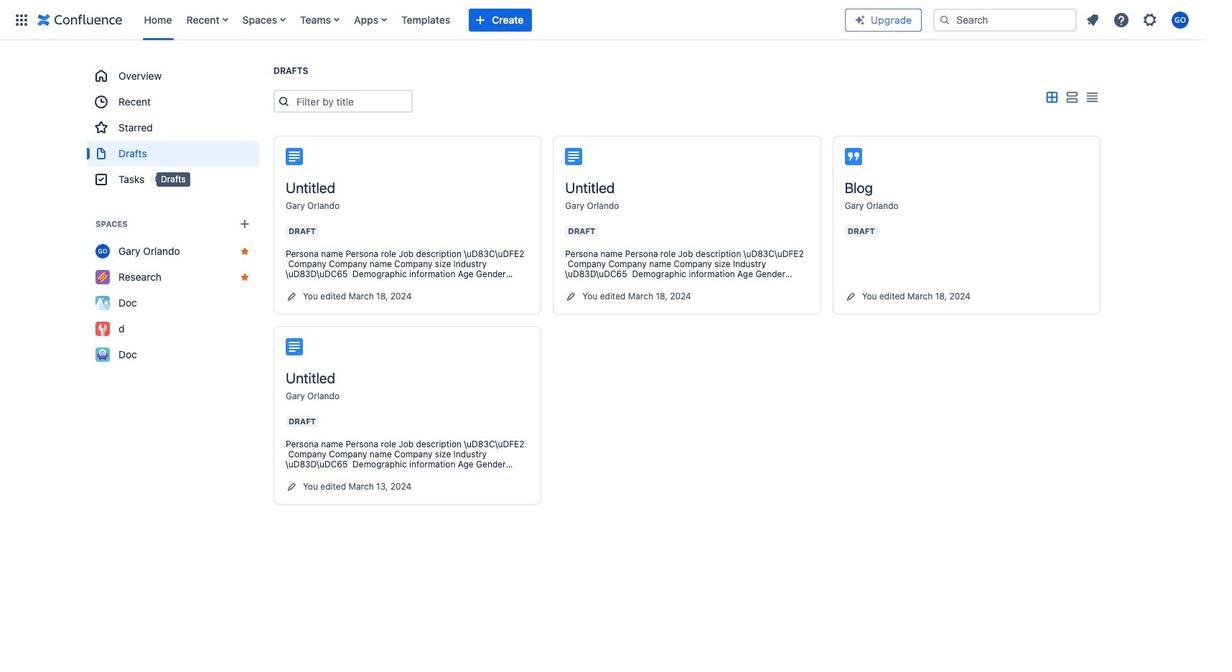 Task type: vqa. For each thing, say whether or not it's contained in the screenshot.
IT at the right of page
no



Task type: describe. For each thing, give the bounding box(es) containing it.
create a space image
[[236, 215, 254, 233]]

global element
[[9, 0, 845, 40]]

your profile and preferences image
[[1172, 11, 1189, 28]]

Filter by title field
[[292, 91, 412, 111]]

settings icon image
[[1142, 11, 1159, 28]]

list image
[[1064, 89, 1081, 106]]

unstar this space image
[[239, 271, 251, 283]]

notification icon image
[[1085, 11, 1102, 28]]

help icon image
[[1113, 11, 1131, 28]]



Task type: locate. For each thing, give the bounding box(es) containing it.
blog image
[[845, 148, 862, 165]]

compact list image
[[1084, 89, 1101, 106]]

list
[[137, 0, 845, 40], [1080, 7, 1198, 33]]

Search field
[[934, 8, 1077, 31]]

1 horizontal spatial list
[[1080, 7, 1198, 33]]

list for appswitcher icon
[[137, 0, 845, 40]]

appswitcher icon image
[[13, 11, 30, 28]]

premium image
[[855, 14, 866, 25]]

unstar this space image
[[239, 246, 251, 257]]

search image
[[939, 14, 951, 25]]

confluence image
[[37, 11, 122, 28], [37, 11, 122, 28]]

page image
[[286, 148, 303, 165], [565, 148, 583, 165], [286, 338, 303, 356]]

cards image
[[1044, 89, 1061, 106]]

0 horizontal spatial list
[[137, 0, 845, 40]]

banner
[[0, 0, 1207, 40]]

group
[[87, 63, 259, 192]]

list for 'premium' 'icon' at the right of page
[[1080, 7, 1198, 33]]

None search field
[[934, 8, 1077, 31]]



